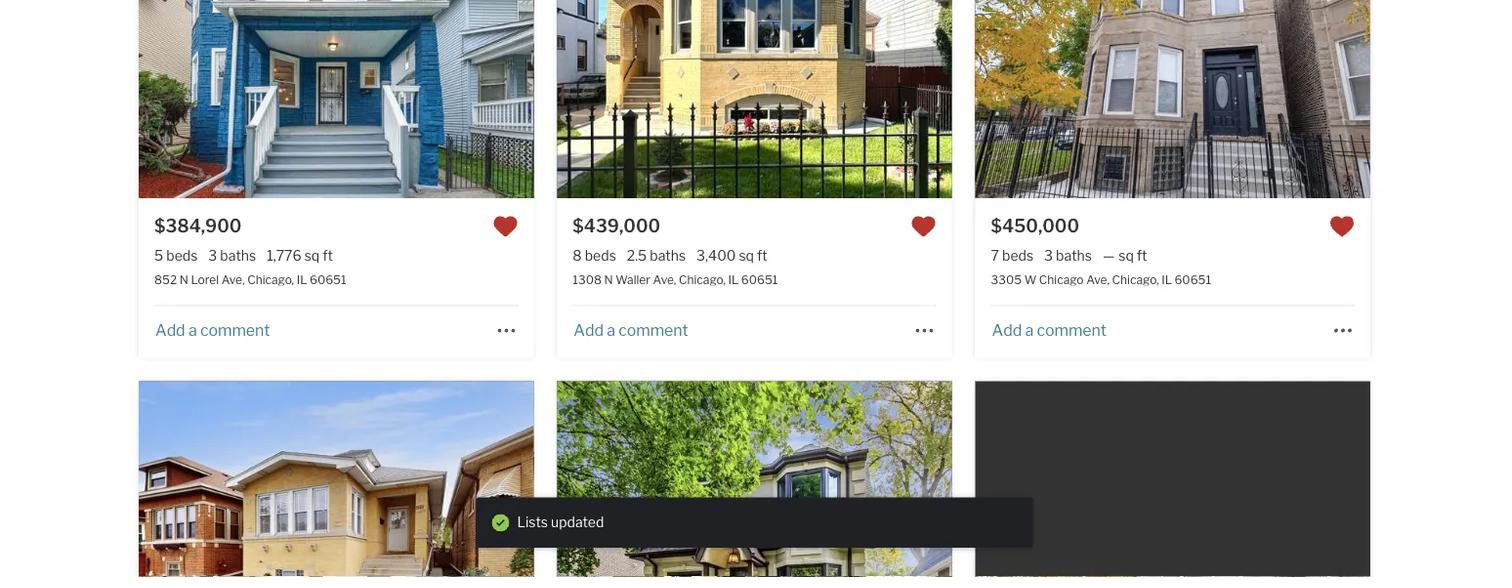 Task type: vqa. For each thing, say whether or not it's contained in the screenshot.
1630 Arlyn Cir Unit J
no



Task type: locate. For each thing, give the bounding box(es) containing it.
1 horizontal spatial add a comment
[[574, 320, 689, 340]]

2.5
[[627, 247, 647, 264]]

sq right 3,400
[[739, 247, 754, 264]]

a down 8 beds
[[607, 320, 616, 340]]

n for $439,000
[[604, 273, 613, 287]]

1 horizontal spatial 3 baths
[[1045, 247, 1092, 264]]

5
[[155, 247, 163, 264]]

beds
[[166, 247, 198, 264], [585, 247, 616, 264], [1003, 247, 1034, 264]]

2 baths from the left
[[650, 247, 686, 264]]

2.5 baths
[[627, 247, 686, 264]]

chicago,
[[247, 273, 294, 287], [679, 273, 726, 287], [1113, 273, 1160, 287]]

2 sq from the left
[[739, 247, 754, 264]]

0 horizontal spatial comment
[[200, 320, 270, 340]]

photo of 5931 n kostner ave, chicago, il 60646 image
[[557, 382, 952, 578], [952, 382, 1347, 578]]

1 ft from the left
[[323, 247, 333, 264]]

3 add a comment button from the left
[[992, 320, 1108, 340]]

0 horizontal spatial 3
[[208, 247, 217, 264]]

2 ft from the left
[[757, 247, 768, 264]]

3 baths up chicago
[[1045, 247, 1092, 264]]

3305
[[992, 273, 1022, 287]]

favorite button checkbox for $384,900
[[493, 214, 518, 240]]

1 add a comment from the left
[[155, 320, 270, 340]]

0 horizontal spatial chicago,
[[247, 273, 294, 287]]

2 n from the left
[[604, 273, 613, 287]]

add a comment
[[155, 320, 270, 340], [574, 320, 689, 340], [992, 320, 1107, 340]]

0 horizontal spatial add
[[155, 320, 185, 340]]

2 60651 from the left
[[742, 273, 778, 287]]

photo of 3305 w chicago ave, chicago, il 60651 image
[[976, 0, 1371, 199], [1371, 0, 1510, 199]]

2 horizontal spatial beds
[[1003, 247, 1034, 264]]

2 beds from the left
[[585, 247, 616, 264]]

2 horizontal spatial a
[[1026, 320, 1034, 340]]

1 a from the left
[[189, 320, 197, 340]]

0 horizontal spatial add a comment
[[155, 320, 270, 340]]

2 horizontal spatial il
[[1162, 273, 1173, 287]]

add a comment for $450,000
[[992, 320, 1107, 340]]

1 horizontal spatial favorite button checkbox
[[911, 214, 937, 240]]

photo of 852 n lorel ave, chicago, il 60651 image
[[139, 0, 534, 199], [534, 0, 929, 199]]

a down lorel
[[189, 320, 197, 340]]

favorite button image for $384,900
[[493, 214, 518, 240]]

0 horizontal spatial beds
[[166, 247, 198, 264]]

1 horizontal spatial sq
[[739, 247, 754, 264]]

1 horizontal spatial ft
[[757, 247, 768, 264]]

0 horizontal spatial favorite button checkbox
[[493, 214, 518, 240]]

2 photo of 1308 n waller ave, chicago, il 60651 image from the left
[[952, 0, 1347, 199]]

baths up 852 n lorel ave, chicago, il 60651
[[220, 247, 256, 264]]

il for $384,900
[[297, 273, 307, 287]]

chicago, down 1,776
[[247, 273, 294, 287]]

add a comment down lorel
[[155, 320, 270, 340]]

3 baths for $384,900
[[208, 247, 256, 264]]

w
[[1025, 273, 1037, 287]]

il
[[297, 273, 307, 287], [729, 273, 739, 287], [1162, 273, 1173, 287]]

add a comment button
[[155, 320, 271, 340], [573, 320, 690, 340], [992, 320, 1108, 340]]

1 3 from the left
[[208, 247, 217, 264]]

2 horizontal spatial add a comment
[[992, 320, 1107, 340]]

3,400 sq ft
[[697, 247, 768, 264]]

3 a from the left
[[1026, 320, 1034, 340]]

3 60651 from the left
[[1175, 273, 1212, 287]]

ft right 1,776
[[323, 247, 333, 264]]

2 horizontal spatial chicago,
[[1113, 273, 1160, 287]]

add a comment button down chicago
[[992, 320, 1108, 340]]

sq
[[305, 247, 320, 264], [739, 247, 754, 264], [1119, 247, 1134, 264]]

lists
[[517, 515, 548, 531]]

chicago, down — sq ft
[[1113, 273, 1160, 287]]

1 n from the left
[[180, 273, 188, 287]]

2 favorite button checkbox from the left
[[911, 214, 937, 240]]

photo of 1308 n waller ave, chicago, il 60651 image
[[557, 0, 952, 199], [952, 0, 1347, 199]]

0 horizontal spatial a
[[189, 320, 197, 340]]

2 add a comment button from the left
[[573, 320, 690, 340]]

$450,000
[[992, 215, 1080, 237]]

3 chicago, from the left
[[1113, 273, 1160, 287]]

0 horizontal spatial 60651
[[310, 273, 346, 287]]

1 beds from the left
[[166, 247, 198, 264]]

2 ave, from the left
[[653, 273, 677, 287]]

3
[[208, 247, 217, 264], [1045, 247, 1054, 264]]

2 horizontal spatial add
[[992, 320, 1022, 340]]

2 il from the left
[[729, 273, 739, 287]]

2 horizontal spatial baths
[[1056, 247, 1092, 264]]

photo of 5121 n lowell ave, chicago, il 60630 image
[[139, 382, 534, 578], [534, 382, 929, 578]]

0 horizontal spatial favorite button image
[[493, 214, 518, 240]]

1 comment from the left
[[200, 320, 270, 340]]

0 horizontal spatial ave,
[[222, 273, 245, 287]]

n for $384,900
[[180, 273, 188, 287]]

3 il from the left
[[1162, 273, 1173, 287]]

comment down chicago
[[1037, 320, 1107, 340]]

comment down waller
[[619, 320, 689, 340]]

1 horizontal spatial comment
[[619, 320, 689, 340]]

il for $450,000
[[1162, 273, 1173, 287]]

waller
[[616, 273, 651, 287]]

2 horizontal spatial ave,
[[1087, 273, 1110, 287]]

favorite button checkbox
[[493, 214, 518, 240], [911, 214, 937, 240], [1330, 214, 1355, 240]]

baths up chicago
[[1056, 247, 1092, 264]]

2 horizontal spatial ft
[[1137, 247, 1148, 264]]

favorite button image for $439,000
[[911, 214, 937, 240]]

3 for $384,900
[[208, 247, 217, 264]]

3 add a comment from the left
[[992, 320, 1107, 340]]

favorite button checkbox for $439,000
[[911, 214, 937, 240]]

0 horizontal spatial il
[[297, 273, 307, 287]]

1 favorite button checkbox from the left
[[493, 214, 518, 240]]

3 add from the left
[[992, 320, 1022, 340]]

1 horizontal spatial beds
[[585, 247, 616, 264]]

1,776
[[267, 247, 302, 264]]

2 add a comment from the left
[[574, 320, 689, 340]]

0 horizontal spatial n
[[180, 273, 188, 287]]

0 horizontal spatial sq
[[305, 247, 320, 264]]

1 add from the left
[[155, 320, 185, 340]]

1308 n waller ave, chicago, il 60651
[[573, 273, 778, 287]]

1 horizontal spatial baths
[[650, 247, 686, 264]]

ft right —
[[1137, 247, 1148, 264]]

n right 1308
[[604, 273, 613, 287]]

3 comment from the left
[[1037, 320, 1107, 340]]

2 photo of 5121 n lowell ave, chicago, il 60630 image from the left
[[534, 382, 929, 578]]

3 ave, from the left
[[1087, 273, 1110, 287]]

comment for $384,900
[[200, 320, 270, 340]]

2 add from the left
[[574, 320, 604, 340]]

1 baths from the left
[[220, 247, 256, 264]]

chicago, for $439,000
[[679, 273, 726, 287]]

baths for $384,900
[[220, 247, 256, 264]]

2 chicago, from the left
[[679, 273, 726, 287]]

1 horizontal spatial add a comment button
[[573, 320, 690, 340]]

1 favorite button image from the left
[[493, 214, 518, 240]]

add a comment button down lorel
[[155, 320, 271, 340]]

n right 852
[[180, 273, 188, 287]]

chicago, down 3,400
[[679, 273, 726, 287]]

beds right the 5
[[166, 247, 198, 264]]

sq right —
[[1119, 247, 1134, 264]]

1 horizontal spatial n
[[604, 273, 613, 287]]

1 horizontal spatial 3
[[1045, 247, 1054, 264]]

1 horizontal spatial ave,
[[653, 273, 677, 287]]

7
[[992, 247, 1000, 264]]

ave, down 2.5 baths
[[653, 273, 677, 287]]

0 horizontal spatial 3 baths
[[208, 247, 256, 264]]

ave,
[[222, 273, 245, 287], [653, 273, 677, 287], [1087, 273, 1110, 287]]

add a comment button for $384,900
[[155, 320, 271, 340]]

0 horizontal spatial ft
[[323, 247, 333, 264]]

1 horizontal spatial il
[[729, 273, 739, 287]]

1 horizontal spatial 60651
[[742, 273, 778, 287]]

ft for $439,000
[[757, 247, 768, 264]]

3,400
[[697, 247, 736, 264]]

3 up chicago
[[1045, 247, 1054, 264]]

ave, right lorel
[[222, 273, 245, 287]]

a
[[189, 320, 197, 340], [607, 320, 616, 340], [1026, 320, 1034, 340]]

baths
[[220, 247, 256, 264], [650, 247, 686, 264], [1056, 247, 1092, 264]]

add down 3305
[[992, 320, 1022, 340]]

favorite button image
[[493, 214, 518, 240], [911, 214, 937, 240]]

1 3 baths from the left
[[208, 247, 256, 264]]

comment for $450,000
[[1037, 320, 1107, 340]]

2 comment from the left
[[619, 320, 689, 340]]

add down 852
[[155, 320, 185, 340]]

3 baths up 852 n lorel ave, chicago, il 60651
[[208, 247, 256, 264]]

2 horizontal spatial comment
[[1037, 320, 1107, 340]]

sq for $384,900
[[305, 247, 320, 264]]

comment down 852 n lorel ave, chicago, il 60651
[[200, 320, 270, 340]]

sq for $439,000
[[739, 247, 754, 264]]

ave, down —
[[1087, 273, 1110, 287]]

2 horizontal spatial add a comment button
[[992, 320, 1108, 340]]

2 photo of 852 n lorel ave, chicago, il 60651 image from the left
[[534, 0, 929, 199]]

0 horizontal spatial add a comment button
[[155, 320, 271, 340]]

1 photo of 852 n lorel ave, chicago, il 60651 image from the left
[[139, 0, 534, 199]]

2 horizontal spatial favorite button checkbox
[[1330, 214, 1355, 240]]

3 favorite button checkbox from the left
[[1330, 214, 1355, 240]]

chicago, for $450,000
[[1113, 273, 1160, 287]]

a down w
[[1026, 320, 1034, 340]]

add down 1308
[[574, 320, 604, 340]]

1 60651 from the left
[[310, 273, 346, 287]]

2 a from the left
[[607, 320, 616, 340]]

add a comment down waller
[[574, 320, 689, 340]]

ft right 3,400
[[757, 247, 768, 264]]

baths up "1308 n waller ave, chicago, il 60651"
[[650, 247, 686, 264]]

1 horizontal spatial add
[[574, 320, 604, 340]]

lorel
[[191, 273, 219, 287]]

3 baths from the left
[[1056, 247, 1092, 264]]

3305 w chicago ave, chicago, il 60651
[[992, 273, 1212, 287]]

1 horizontal spatial a
[[607, 320, 616, 340]]

1 chicago, from the left
[[247, 273, 294, 287]]

1 add a comment button from the left
[[155, 320, 271, 340]]

2 3 from the left
[[1045, 247, 1054, 264]]

852
[[155, 273, 177, 287]]

1 sq from the left
[[305, 247, 320, 264]]

n
[[180, 273, 188, 287], [604, 273, 613, 287]]

beds right 7
[[1003, 247, 1034, 264]]

add
[[155, 320, 185, 340], [574, 320, 604, 340], [992, 320, 1022, 340]]

2 horizontal spatial sq
[[1119, 247, 1134, 264]]

5 beds
[[155, 247, 198, 264]]

2 favorite button image from the left
[[911, 214, 937, 240]]

beds right 8
[[585, 247, 616, 264]]

2 horizontal spatial 60651
[[1175, 273, 1212, 287]]

3 beds from the left
[[1003, 247, 1034, 264]]

1 ave, from the left
[[222, 273, 245, 287]]

3 up lorel
[[208, 247, 217, 264]]

3 baths
[[208, 247, 256, 264], [1045, 247, 1092, 264]]

add a comment down chicago
[[992, 320, 1107, 340]]

comment
[[200, 320, 270, 340], [619, 320, 689, 340], [1037, 320, 1107, 340]]

lists updated section
[[476, 498, 1033, 548]]

60651
[[310, 273, 346, 287], [742, 273, 778, 287], [1175, 273, 1212, 287]]

1 horizontal spatial favorite button image
[[911, 214, 937, 240]]

add a comment button down waller
[[573, 320, 690, 340]]

2 3 baths from the left
[[1045, 247, 1092, 264]]

1 il from the left
[[297, 273, 307, 287]]

sq right 1,776
[[305, 247, 320, 264]]

1 horizontal spatial chicago,
[[679, 273, 726, 287]]

1 photo of 3305 w chicago ave, chicago, il 60651 image from the left
[[976, 0, 1371, 199]]

0 horizontal spatial baths
[[220, 247, 256, 264]]

favorite button checkbox for $450,000
[[1330, 214, 1355, 240]]

ft
[[323, 247, 333, 264], [757, 247, 768, 264], [1137, 247, 1148, 264]]

add a comment for $384,900
[[155, 320, 270, 340]]



Task type: describe. For each thing, give the bounding box(es) containing it.
add a comment button for $450,000
[[992, 320, 1108, 340]]

$384,900
[[155, 215, 242, 237]]

beds for $439,000
[[585, 247, 616, 264]]

7 beds
[[992, 247, 1034, 264]]

8 beds
[[573, 247, 616, 264]]

1308
[[573, 273, 602, 287]]

add for $384,900
[[155, 320, 185, 340]]

2 photo of 3305 w chicago ave, chicago, il 60651 image from the left
[[1371, 0, 1510, 199]]

comment for $439,000
[[619, 320, 689, 340]]

add for $439,000
[[574, 320, 604, 340]]

8
[[573, 247, 582, 264]]

add for $450,000
[[992, 320, 1022, 340]]

chicago, for $384,900
[[247, 273, 294, 287]]

a for $450,000
[[1026, 320, 1034, 340]]

60651 for $384,900
[[310, 273, 346, 287]]

ave, for $439,000
[[653, 273, 677, 287]]

add a comment for $439,000
[[574, 320, 689, 340]]

il for $439,000
[[729, 273, 739, 287]]

ave, for $384,900
[[222, 273, 245, 287]]

1 photo of 5931 n kostner ave, chicago, il 60646 image from the left
[[557, 382, 952, 578]]

baths for $450,000
[[1056, 247, 1092, 264]]

$439,000
[[573, 215, 661, 237]]

3 baths for $450,000
[[1045, 247, 1092, 264]]

— sq ft
[[1103, 247, 1148, 264]]

ft for $384,900
[[323, 247, 333, 264]]

add a comment button for $439,000
[[573, 320, 690, 340]]

ave, for $450,000
[[1087, 273, 1110, 287]]

1 photo of 5121 n lowell ave, chicago, il 60630 image from the left
[[139, 382, 534, 578]]

a for $439,000
[[607, 320, 616, 340]]

852 n lorel ave, chicago, il 60651
[[155, 273, 346, 287]]

1,776 sq ft
[[267, 247, 333, 264]]

chicago
[[1040, 273, 1084, 287]]

3 sq from the left
[[1119, 247, 1134, 264]]

60651 for $439,000
[[742, 273, 778, 287]]

favorite button image
[[1330, 214, 1355, 240]]

60651 for $450,000
[[1175, 273, 1212, 287]]

—
[[1103, 247, 1115, 264]]

3 for $450,000
[[1045, 247, 1054, 264]]

baths for $439,000
[[650, 247, 686, 264]]

1 photo of 1308 n waller ave, chicago, il 60651 image from the left
[[557, 0, 952, 199]]

lists updated
[[517, 515, 604, 531]]

a for $384,900
[[189, 320, 197, 340]]

updated
[[551, 515, 604, 531]]

beds for $384,900
[[166, 247, 198, 264]]

3 ft from the left
[[1137, 247, 1148, 264]]

2 photo of 5931 n kostner ave, chicago, il 60646 image from the left
[[952, 382, 1347, 578]]

beds for $450,000
[[1003, 247, 1034, 264]]



